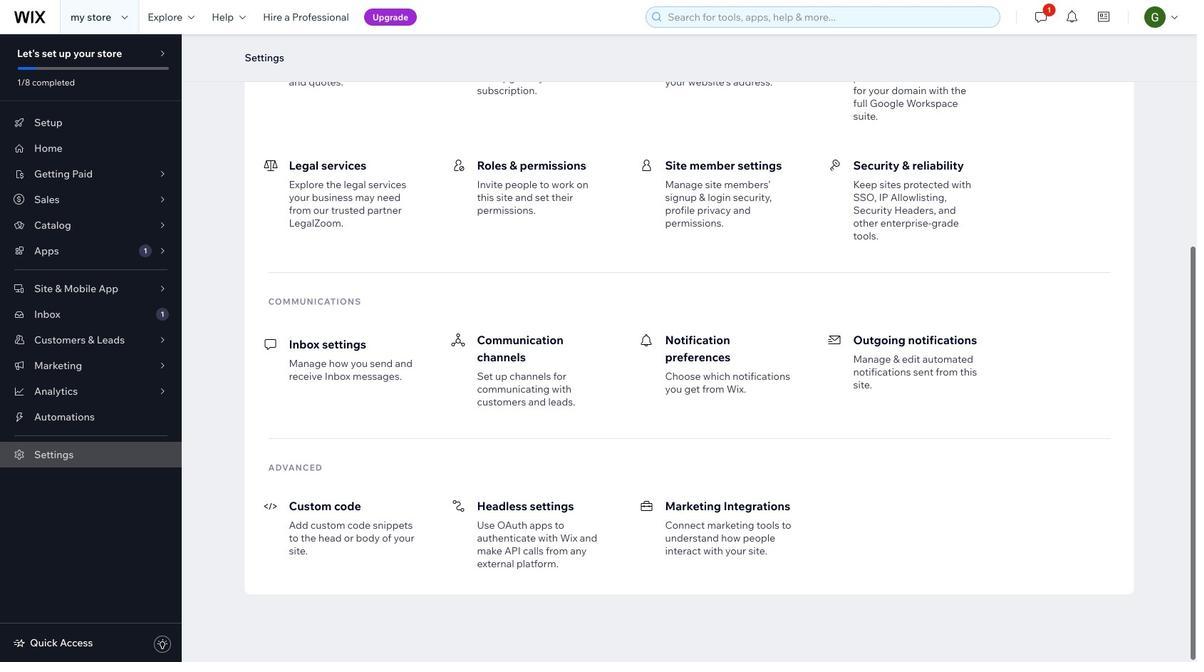 Task type: locate. For each thing, give the bounding box(es) containing it.
communications-section element
[[258, 310, 1122, 421]]

Search for tools, apps, help & more... field
[[664, 7, 996, 27]]

advanced-section element
[[258, 476, 1122, 583]]

general-section element
[[258, 0, 1122, 255]]



Task type: vqa. For each thing, say whether or not it's contained in the screenshot.
communications-section element
yes



Task type: describe. For each thing, give the bounding box(es) containing it.
sidebar element
[[0, 34, 182, 662]]



